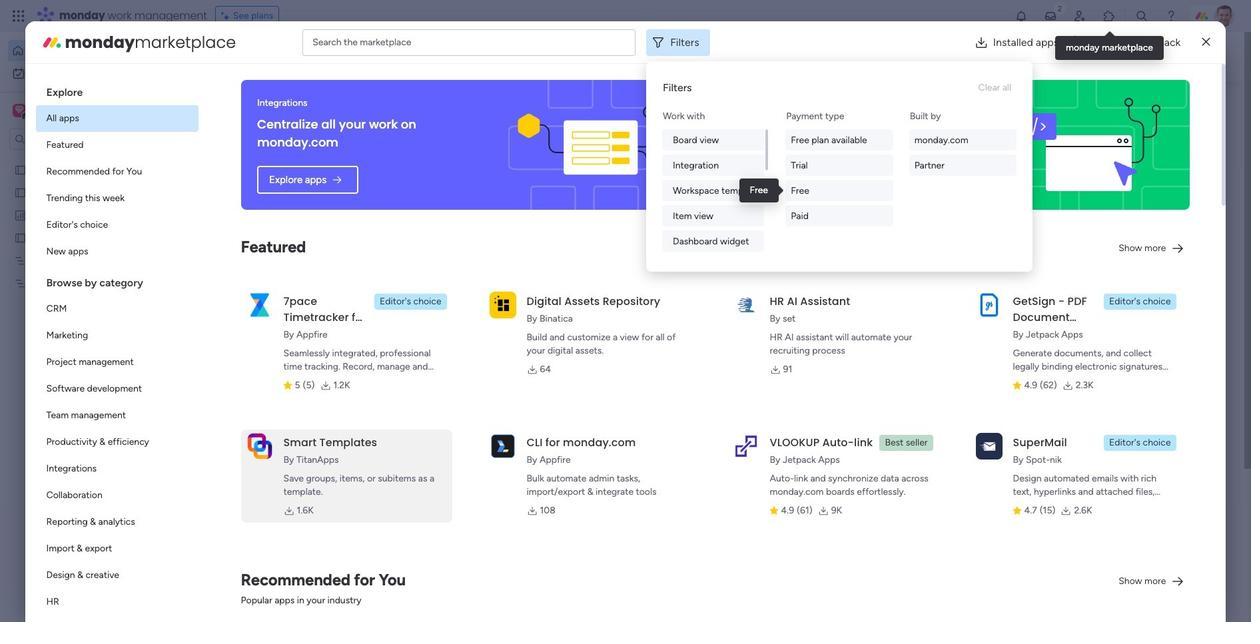 Task type: locate. For each thing, give the bounding box(es) containing it.
0 horizontal spatial banner logo image
[[516, 80, 689, 210]]

1 horizontal spatial monday marketplace image
[[1103, 9, 1116, 23]]

1 vertical spatial heading
[[36, 265, 198, 296]]

1 workspace image from the left
[[13, 103, 26, 118]]

getting started element
[[992, 486, 1192, 539]]

1 check circle image from the top
[[1012, 125, 1020, 135]]

list box
[[36, 75, 198, 622], [0, 156, 170, 474]]

circle o image
[[1012, 159, 1020, 169]]

workspace selection element
[[13, 103, 111, 120]]

terry turtle image
[[1214, 5, 1236, 27], [277, 596, 304, 622]]

workspace image
[[13, 103, 26, 118], [15, 103, 24, 118]]

heading
[[36, 75, 198, 105], [36, 265, 198, 296]]

circle o image
[[1012, 176, 1020, 186]]

2 image
[[1054, 1, 1066, 16]]

component image
[[733, 264, 745, 276]]

monday marketplace image
[[1103, 9, 1116, 23], [41, 32, 62, 53]]

0 vertical spatial check circle image
[[1012, 125, 1020, 135]]

1 vertical spatial monday marketplace image
[[41, 32, 62, 53]]

check circle image
[[1012, 125, 1020, 135], [1012, 142, 1020, 152]]

2 heading from the top
[[36, 265, 198, 296]]

0 vertical spatial heading
[[36, 75, 198, 105]]

update feed image
[[1044, 9, 1058, 23]]

select product image
[[12, 9, 25, 23]]

0 vertical spatial dapulse x slim image
[[1202, 34, 1211, 50]]

Search in workspace field
[[28, 132, 111, 147]]

app logo image
[[246, 292, 273, 318], [490, 292, 516, 318], [733, 292, 759, 318], [976, 292, 1003, 318], [246, 433, 273, 460], [490, 433, 516, 460], [733, 433, 759, 460], [976, 433, 1003, 460]]

1 vertical spatial check circle image
[[1012, 142, 1020, 152]]

invite members image
[[1074, 9, 1087, 23]]

0 horizontal spatial monday marketplace image
[[41, 32, 62, 53]]

see plans image
[[221, 9, 233, 23]]

banner logo image
[[516, 80, 689, 210], [1001, 80, 1175, 210]]

1 horizontal spatial dapulse x slim image
[[1202, 34, 1211, 50]]

public board image
[[14, 163, 27, 176], [14, 231, 27, 244], [263, 243, 277, 258]]

v2 bolt switch image
[[1106, 50, 1114, 64]]

component image
[[263, 428, 275, 440]]

1 vertical spatial terry turtle image
[[277, 596, 304, 622]]

0 vertical spatial monday marketplace image
[[1103, 9, 1116, 23]]

dapulse x slim image
[[1202, 34, 1211, 50], [1172, 97, 1188, 113]]

1 horizontal spatial terry turtle image
[[1214, 5, 1236, 27]]

0 horizontal spatial dapulse x slim image
[[1172, 97, 1188, 113]]

option
[[8, 40, 162, 61], [8, 63, 162, 84], [36, 105, 198, 132], [36, 132, 198, 159], [0, 158, 170, 160], [36, 159, 198, 185], [36, 185, 198, 212], [36, 212, 198, 239], [36, 239, 198, 265], [36, 296, 198, 323], [36, 323, 198, 349], [36, 349, 198, 376], [36, 376, 198, 403], [36, 403, 198, 429], [36, 429, 198, 456], [36, 456, 198, 482], [36, 482, 198, 509], [36, 509, 198, 536], [36, 536, 198, 562], [36, 562, 198, 589], [36, 589, 198, 616]]

1 horizontal spatial banner logo image
[[1001, 80, 1175, 210]]



Task type: describe. For each thing, give the bounding box(es) containing it.
help image
[[1165, 9, 1178, 23]]

public board image
[[14, 186, 27, 199]]

quick search results list box
[[246, 125, 960, 464]]

1 banner logo image from the left
[[516, 80, 689, 210]]

public dashboard image
[[733, 243, 748, 258]]

notifications image
[[1015, 9, 1028, 23]]

public dashboard image
[[14, 209, 27, 221]]

0 vertical spatial terry turtle image
[[1214, 5, 1236, 27]]

close recently visited image
[[246, 109, 262, 125]]

2 workspace image from the left
[[15, 103, 24, 118]]

search everything image
[[1136, 9, 1149, 23]]

1 vertical spatial dapulse x slim image
[[1172, 97, 1188, 113]]

v2 user feedback image
[[1002, 49, 1012, 64]]

0 horizontal spatial terry turtle image
[[277, 596, 304, 622]]

2 check circle image from the top
[[1012, 142, 1020, 152]]

templates image image
[[1004, 268, 1180, 360]]

1 heading from the top
[[36, 75, 198, 105]]

2 banner logo image from the left
[[1001, 80, 1175, 210]]

add to favorites image
[[688, 244, 701, 257]]



Task type: vqa. For each thing, say whether or not it's contained in the screenshot.
monday marketplace image
yes



